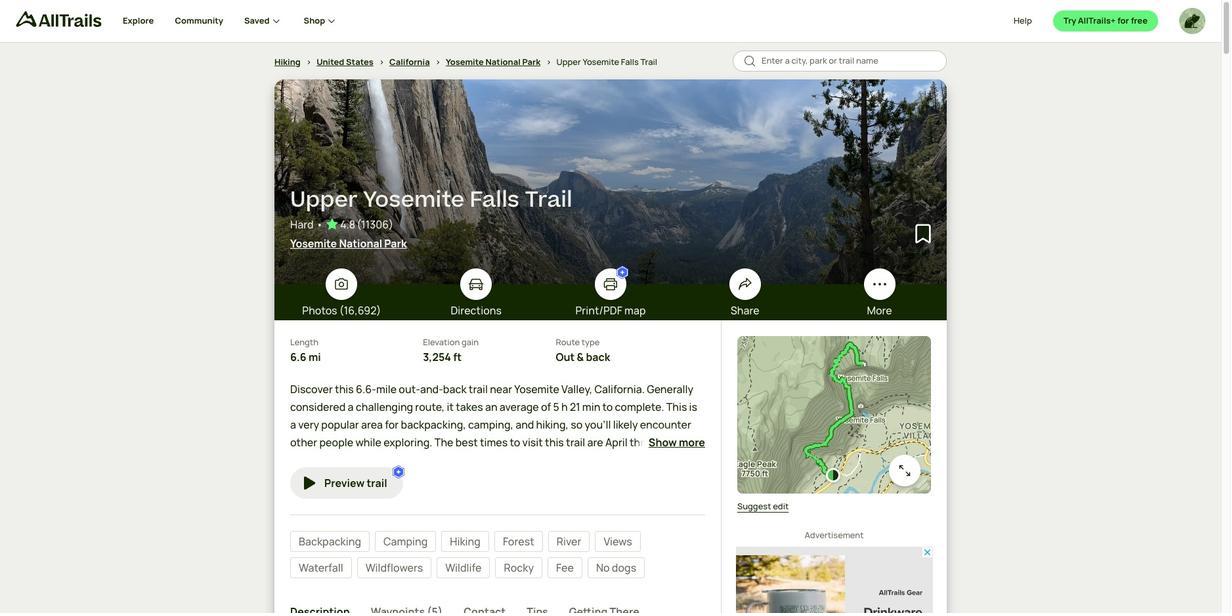 Task type: describe. For each thing, give the bounding box(es) containing it.
allowed
[[567, 454, 605, 468]]

length
[[290, 336, 319, 348]]

visit
[[523, 436, 543, 450]]

alltrails image
[[16, 11, 102, 27]]

show more
[[649, 436, 706, 450]]

(16,692)
[[340, 304, 381, 318]]

(
[[357, 217, 362, 232]]

community link
[[175, 0, 223, 42]]

best
[[456, 436, 478, 450]]

1 horizontal spatial park
[[523, 56, 541, 68]]

advertisement region
[[736, 547, 933, 614]]

more link
[[813, 269, 947, 319]]

popular
[[321, 418, 359, 432]]

california.
[[595, 382, 645, 397]]

more
[[868, 304, 893, 318]]

it
[[447, 400, 454, 414]]

1 vertical spatial trail
[[566, 436, 586, 450]]

yosemite inside discover this 6.6-mile out-and-back trail near yosemite valley, california. generally considered a challenging route, it takes an average of 5 h 21 min to complete. this is a very popular area for backpacking, camping, and hiking, so you'll likely encounter other people while exploring. the best times to visit this trail are april through october. you'll need to leave pups at home — dogs aren't allowed on this trail.
[[515, 382, 560, 397]]

takes
[[456, 400, 483, 414]]

1 horizontal spatial this
[[545, 436, 564, 450]]

0 vertical spatial suggest edit link
[[782, 351, 916, 378]]

garmin
[[834, 331, 863, 343]]

california link
[[390, 56, 430, 68]]

hard
[[290, 217, 314, 232]]

you'll
[[585, 418, 611, 432]]

directions
[[451, 304, 502, 318]]

route,
[[415, 400, 445, 414]]

6.6
[[290, 350, 307, 364]]

on
[[607, 454, 620, 468]]

shop
[[304, 15, 325, 26]]

while
[[356, 436, 382, 450]]

show more button
[[649, 435, 706, 451]]

are
[[588, 436, 604, 450]]

customize map
[[782, 414, 844, 426]]

customize
[[782, 414, 825, 426]]

type
[[582, 336, 600, 348]]

this
[[667, 400, 688, 414]]

21
[[570, 400, 581, 414]]

wildflowers
[[366, 561, 423, 576]]

download route
[[782, 386, 845, 398]]

Enter a city, park or trail name field
[[762, 55, 937, 68]]

you'll
[[335, 454, 361, 468]]

1 vertical spatial upper
[[290, 185, 358, 216]]

try alltrails+ for free link
[[1054, 11, 1159, 32]]

preview trail button
[[290, 468, 403, 500]]

through
[[630, 436, 670, 450]]

to right the send
[[824, 331, 832, 343]]

1 vertical spatial national
[[339, 237, 382, 251]]

0 vertical spatial trail
[[469, 382, 488, 397]]

0 vertical spatial this
[[335, 382, 354, 397]]

)
[[389, 217, 394, 232]]

1 horizontal spatial suggest
[[782, 358, 816, 370]]

views
[[604, 535, 633, 549]]

alltrails+
[[1079, 15, 1116, 26]]

to right the min
[[603, 400, 613, 414]]

send to garmin
[[802, 331, 863, 343]]

0 vertical spatial edit
[[817, 358, 833, 370]]

print/pdf map
[[576, 304, 646, 318]]

directions link
[[409, 269, 544, 319]]

out
[[556, 350, 575, 364]]

help link
[[1014, 15, 1033, 27]]

no
[[597, 561, 610, 576]]

send
[[802, 331, 822, 343]]

&
[[577, 350, 584, 364]]

upper yosemite falls trail map image
[[738, 336, 932, 494]]

hiking link
[[275, 56, 301, 68]]

1 vertical spatial dogs
[[612, 561, 637, 576]]

saved link
[[244, 0, 283, 42]]

no dogs
[[597, 561, 637, 576]]

likely
[[613, 418, 638, 432]]

download route button
[[782, 378, 916, 406]]

expand map image
[[897, 463, 913, 479]]

map for customize map
[[827, 414, 844, 426]]

free
[[1132, 15, 1148, 26]]

0 vertical spatial suggest edit
[[782, 358, 833, 370]]

people
[[320, 436, 354, 450]]

pups
[[431, 454, 455, 468]]

h
[[562, 400, 568, 414]]

river
[[557, 535, 582, 549]]

to right add
[[799, 442, 808, 453]]

october.
[[290, 454, 333, 468]]

help
[[1014, 15, 1033, 26]]

photos (16,692)
[[302, 304, 381, 318]]

try alltrails+ for free
[[1064, 15, 1148, 26]]

5
[[554, 400, 560, 414]]

back inside discover this 6.6-mile out-and-back trail near yosemite valley, california. generally considered a challenging route, it takes an average of 5 h 21 min to complete. this is a very popular area for backpacking, camping, and hiking, so you'll likely encounter other people while exploring. the best times to visit this trail are april through october. you'll need to leave pups at home — dogs aren't allowed on this trail.
[[443, 382, 467, 397]]

challenging
[[356, 400, 413, 414]]

shop link
[[304, 0, 339, 42]]

home
[[469, 454, 497, 468]]

4.8 ( 11306 )
[[341, 217, 394, 232]]

4 › from the left
[[546, 56, 552, 68]]

0 vertical spatial trail
[[641, 56, 658, 68]]

1 horizontal spatial for
[[1118, 15, 1130, 26]]

backpacking,
[[401, 418, 466, 432]]

download
[[782, 386, 822, 398]]

trail.
[[643, 454, 665, 468]]

1 vertical spatial suggest edit link
[[738, 501, 789, 513]]

explore link
[[123, 0, 154, 42]]

3,254
[[423, 350, 451, 364]]

upper yosemite falls trail
[[290, 185, 573, 216]]



Task type: locate. For each thing, give the bounding box(es) containing it.
show
[[649, 436, 677, 450]]

aren't
[[536, 454, 565, 468]]

1 horizontal spatial trail
[[641, 56, 658, 68]]

camping,
[[468, 418, 514, 432]]

preview
[[325, 477, 365, 491]]

and
[[516, 418, 534, 432]]

suggest edit
[[782, 358, 833, 370], [738, 501, 789, 512]]

united
[[317, 56, 345, 68]]

map for print/pdf map
[[625, 304, 646, 318]]

trail down so
[[566, 436, 586, 450]]

california
[[390, 56, 430, 68]]

0 vertical spatial park
[[523, 56, 541, 68]]

0 vertical spatial hiking
[[275, 56, 301, 68]]

park inside "yosemite national park" link
[[385, 237, 407, 251]]

1 horizontal spatial trail
[[469, 382, 488, 397]]

1 vertical spatial yosemite national park link
[[290, 236, 916, 252]]

suggest edit down add
[[738, 501, 789, 512]]

rocky
[[504, 561, 534, 576]]

0 vertical spatial back
[[586, 350, 611, 364]]

0 vertical spatial a
[[348, 400, 354, 414]]

2 vertical spatial this
[[622, 454, 641, 468]]

add to completed button
[[782, 434, 916, 461]]

trail
[[469, 382, 488, 397], [566, 436, 586, 450], [367, 477, 387, 491]]

0 vertical spatial map
[[625, 304, 646, 318]]

1 vertical spatial this
[[545, 436, 564, 450]]

length 6.6 mi
[[290, 336, 321, 364]]

0 horizontal spatial map
[[625, 304, 646, 318]]

this left 6.6-
[[335, 382, 354, 397]]

other
[[290, 436, 318, 450]]

0 vertical spatial falls
[[621, 56, 639, 68]]

discover this 6.6-mile out-and-back trail near yosemite valley, california. generally considered a challenging route, it takes an average of 5 h 21 min to complete. this is a very popular area for backpacking, camping, and hiking, so you'll likely encounter other people while exploring. the best times to visit this trail are april through october. you'll need to leave pups at home — dogs aren't allowed on this trail.
[[290, 382, 698, 468]]

None search field
[[733, 51, 947, 72]]

exploring.
[[384, 436, 433, 450]]

hiking for hiking › united states › california › yosemite national park › upper yosemite falls trail
[[275, 56, 301, 68]]

community
[[175, 15, 223, 26]]

add
[[782, 442, 798, 453]]

hiking down "saved" button
[[275, 56, 301, 68]]

0 horizontal spatial hiking
[[275, 56, 301, 68]]

completed
[[809, 442, 852, 453]]

0 horizontal spatial park
[[385, 237, 407, 251]]

0 horizontal spatial this
[[335, 382, 354, 397]]

1 horizontal spatial hiking
[[450, 535, 481, 549]]

1 vertical spatial trail
[[525, 185, 573, 216]]

trail inside button
[[367, 477, 387, 491]]

back down type
[[586, 350, 611, 364]]

this down hiking,
[[545, 436, 564, 450]]

mile
[[376, 382, 397, 397]]

map inside customize map button
[[827, 414, 844, 426]]

a left very in the left bottom of the page
[[290, 418, 296, 432]]

—
[[499, 454, 508, 468]]

for down challenging
[[385, 418, 399, 432]]

alltrails link
[[16, 11, 123, 33]]

discover
[[290, 382, 333, 397]]

trail up takes
[[469, 382, 488, 397]]

1 vertical spatial edit
[[773, 501, 789, 512]]

cookie consent banner dialog
[[16, 551, 1206, 598]]

1 vertical spatial park
[[385, 237, 407, 251]]

for inside discover this 6.6-mile out-and-back trail near yosemite valley, california. generally considered a challenging route, it takes an average of 5 h 21 min to complete. this is a very popular area for backpacking, camping, and hiking, so you'll likely encounter other people while exploring. the best times to visit this trail are april through october. you'll need to leave pups at home — dogs aren't allowed on this trail.
[[385, 418, 399, 432]]

suggest edit link
[[782, 351, 916, 378], [738, 501, 789, 513]]

an
[[485, 400, 498, 414]]

explore
[[123, 15, 154, 26]]

0 vertical spatial dogs
[[510, 454, 534, 468]]

back up 'it'
[[443, 382, 467, 397]]

0 vertical spatial upper
[[557, 56, 581, 68]]

edit down "send to garmin"
[[817, 358, 833, 370]]

to left visit at the left bottom
[[510, 436, 521, 450]]

suggest edit down the send
[[782, 358, 833, 370]]

add to completed
[[782, 442, 852, 453]]

forest
[[503, 535, 535, 549]]

a up popular
[[348, 400, 354, 414]]

share
[[731, 304, 760, 318]]

ft
[[453, 350, 462, 364]]

for left free
[[1118, 15, 1130, 26]]

back inside route type out & back
[[586, 350, 611, 364]]

2 horizontal spatial this
[[622, 454, 641, 468]]

the
[[435, 436, 454, 450]]

share link
[[678, 269, 813, 319]]

route
[[823, 386, 845, 398]]

•
[[316, 217, 323, 232]]

wildlife
[[446, 561, 482, 576]]

yosemite national park
[[290, 237, 407, 251]]

1 horizontal spatial dogs
[[612, 561, 637, 576]]

1 vertical spatial map
[[827, 414, 844, 426]]

suggest edit link down add
[[738, 501, 789, 513]]

0 horizontal spatial a
[[290, 418, 296, 432]]

gain
[[462, 336, 479, 348]]

customize map button
[[782, 406, 916, 434]]

map down route
[[827, 414, 844, 426]]

photos
[[302, 304, 337, 318]]

to right need
[[390, 454, 400, 468]]

valley,
[[562, 382, 593, 397]]

elevation gain 3,254 ft
[[423, 336, 479, 364]]

2 horizontal spatial trail
[[566, 436, 586, 450]]

this right on
[[622, 454, 641, 468]]

print/pdf map link
[[544, 266, 678, 319]]

try
[[1064, 15, 1077, 26]]

1 vertical spatial suggest edit
[[738, 501, 789, 512]]

map
[[625, 304, 646, 318], [827, 414, 844, 426]]

1 vertical spatial a
[[290, 418, 296, 432]]

1 › from the left
[[306, 56, 312, 68]]

back
[[586, 350, 611, 364], [443, 382, 467, 397]]

dogs right the no
[[612, 561, 637, 576]]

edit down add
[[773, 501, 789, 512]]

suggest edit link down 'garmin'
[[782, 351, 916, 378]]

›
[[306, 56, 312, 68], [379, 56, 385, 68], [436, 56, 441, 68], [546, 56, 552, 68]]

2 vertical spatial trail
[[367, 477, 387, 491]]

0 vertical spatial suggest
[[782, 358, 816, 370]]

hiking up wildlife
[[450, 535, 481, 549]]

national
[[486, 56, 521, 68], [339, 237, 382, 251]]

0 horizontal spatial falls
[[470, 185, 520, 216]]

0 horizontal spatial upper
[[290, 185, 358, 216]]

dialog
[[0, 0, 1232, 614]]

1 vertical spatial falls
[[470, 185, 520, 216]]

1 vertical spatial back
[[443, 382, 467, 397]]

0 horizontal spatial edit
[[773, 501, 789, 512]]

mi
[[309, 350, 321, 364]]

3 › from the left
[[436, 56, 441, 68]]

2 › from the left
[[379, 56, 385, 68]]

0 horizontal spatial for
[[385, 418, 399, 432]]

1 horizontal spatial map
[[827, 414, 844, 426]]

so
[[571, 418, 583, 432]]

1 horizontal spatial national
[[486, 56, 521, 68]]

0 horizontal spatial national
[[339, 237, 382, 251]]

0 vertical spatial for
[[1118, 15, 1130, 26]]

to
[[824, 331, 832, 343], [603, 400, 613, 414], [510, 436, 521, 450], [799, 442, 808, 453], [390, 454, 400, 468]]

11306
[[362, 217, 389, 232]]

suggest
[[782, 358, 816, 370], [738, 501, 772, 512]]

saved
[[244, 15, 270, 26]]

area
[[361, 418, 383, 432]]

0 horizontal spatial suggest
[[738, 501, 772, 512]]

waterfall
[[299, 561, 343, 576]]

backpacking
[[299, 535, 361, 549]]

0 vertical spatial national
[[486, 56, 521, 68]]

route type out & back
[[556, 336, 611, 364]]

average
[[500, 400, 539, 414]]

upper yosemite falls trail, yosemite national park, yosemite valley, california, united states | alltrails.com image
[[275, 79, 947, 284]]

dogs inside discover this 6.6-mile out-and-back trail near yosemite valley, california. generally considered a challenging route, it takes an average of 5 h 21 min to complete. this is a very popular area for backpacking, camping, and hiking, so you'll likely encounter other people while exploring. the best times to visit this trail are april through october. you'll need to leave pups at home — dogs aren't allowed on this trail.
[[510, 454, 534, 468]]

1 vertical spatial for
[[385, 418, 399, 432]]

0 vertical spatial yosemite national park link
[[446, 56, 541, 68]]

edit
[[817, 358, 833, 370], [773, 501, 789, 512]]

noah image
[[1180, 8, 1206, 34]]

leave
[[402, 454, 428, 468]]

print/pdf
[[576, 304, 623, 318]]

falls
[[621, 56, 639, 68], [470, 185, 520, 216]]

elevation
[[423, 336, 460, 348]]

hiking for hiking
[[450, 535, 481, 549]]

shop button
[[304, 0, 339, 42]]

dogs right the —
[[510, 454, 534, 468]]

1 horizontal spatial edit
[[817, 358, 833, 370]]

1 horizontal spatial a
[[348, 400, 354, 414]]

camping
[[384, 535, 428, 549]]

1 horizontal spatial upper
[[557, 56, 581, 68]]

is
[[690, 400, 698, 414]]

map right print/pdf
[[625, 304, 646, 318]]

saved button
[[244, 0, 304, 42]]

0 horizontal spatial trail
[[525, 185, 573, 216]]

min
[[583, 400, 601, 414]]

and-
[[420, 382, 443, 397]]

add to list image
[[914, 223, 934, 244]]

6.6-
[[356, 382, 376, 397]]

trail down need
[[367, 477, 387, 491]]

1 horizontal spatial back
[[586, 350, 611, 364]]

0 horizontal spatial dogs
[[510, 454, 534, 468]]

0 horizontal spatial trail
[[367, 477, 387, 491]]

1 vertical spatial hiking
[[450, 535, 481, 549]]

map inside "print/pdf map" link
[[625, 304, 646, 318]]

1 horizontal spatial falls
[[621, 56, 639, 68]]

1 vertical spatial suggest
[[738, 501, 772, 512]]

tab list
[[290, 595, 706, 614]]

of
[[541, 400, 551, 414]]

0 horizontal spatial back
[[443, 382, 467, 397]]



Task type: vqa. For each thing, say whether or not it's contained in the screenshot.
Point to point
no



